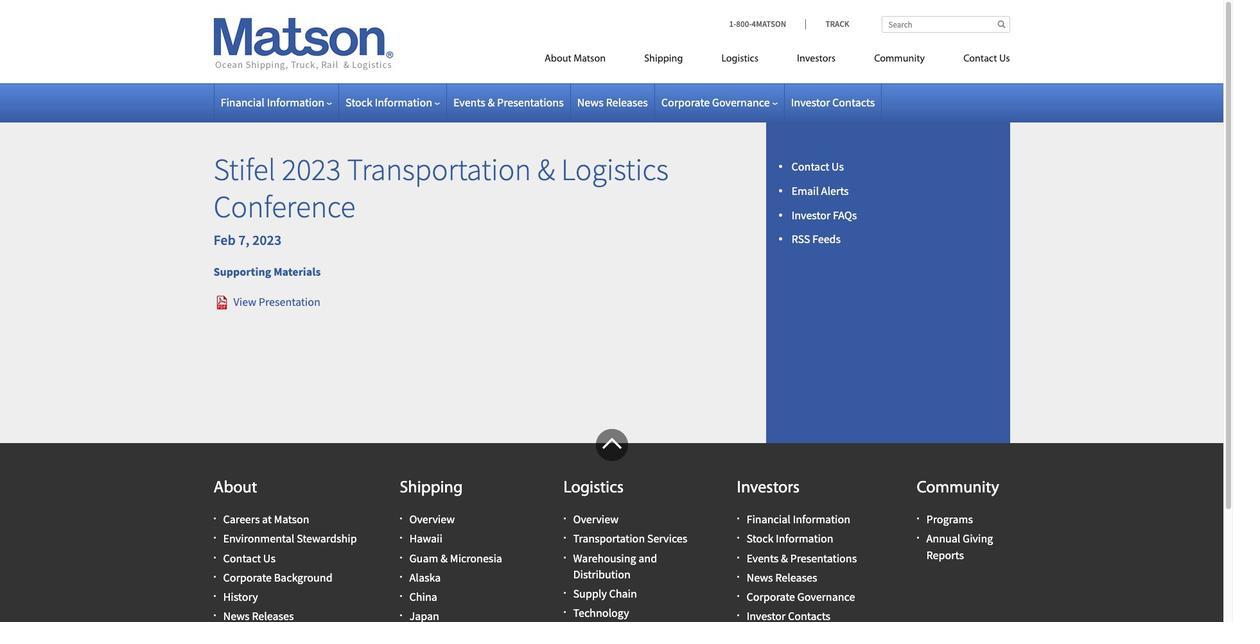 Task type: vqa. For each thing, say whether or not it's contained in the screenshot.


Task type: locate. For each thing, give the bounding box(es) containing it.
corporate governance
[[661, 95, 770, 110]]

warehousing and distribution link
[[573, 551, 657, 582]]

us up corporate background link
[[263, 551, 275, 566]]

0 vertical spatial 2023
[[282, 150, 341, 189]]

2 horizontal spatial us
[[999, 54, 1010, 64]]

financial
[[221, 95, 265, 110], [747, 513, 791, 527]]

events & presentations
[[453, 95, 564, 110]]

contact us link
[[944, 48, 1010, 74], [792, 159, 844, 174], [223, 551, 275, 566]]

1 vertical spatial news
[[747, 571, 773, 586]]

1 vertical spatial matson
[[274, 513, 309, 527]]

investor contacts link
[[791, 95, 875, 110]]

overview up the hawaii link
[[409, 513, 455, 527]]

supply chain link
[[573, 587, 637, 602]]

2 horizontal spatial contact
[[963, 54, 997, 64]]

overview link up transportation services link
[[573, 513, 619, 527]]

feb 7, 2023
[[214, 231, 281, 249]]

0 horizontal spatial matson
[[274, 513, 309, 527]]

0 horizontal spatial transportation
[[347, 150, 531, 189]]

1 vertical spatial transportation
[[573, 532, 645, 547]]

0 horizontal spatial shipping
[[400, 480, 463, 498]]

1 horizontal spatial events & presentations link
[[747, 551, 857, 566]]

overview link
[[409, 513, 455, 527], [573, 513, 619, 527]]

0 vertical spatial news releases link
[[577, 95, 648, 110]]

0 horizontal spatial governance
[[712, 95, 770, 110]]

0 vertical spatial community
[[874, 54, 925, 64]]

0 horizontal spatial about
[[214, 480, 257, 498]]

1 vertical spatial 2023
[[252, 231, 281, 249]]

0 vertical spatial investors
[[797, 54, 836, 64]]

overview
[[409, 513, 455, 527], [573, 513, 619, 527]]

rss
[[792, 232, 810, 247]]

1 vertical spatial financial
[[747, 513, 791, 527]]

email alerts link
[[792, 184, 849, 198]]

conference
[[214, 187, 355, 226]]

2 vertical spatial logistics
[[564, 480, 624, 498]]

stock
[[346, 95, 372, 110], [747, 532, 774, 547]]

investor up the rss feeds
[[792, 208, 831, 223]]

0 vertical spatial logistics
[[722, 54, 759, 64]]

overview link up the hawaii link
[[409, 513, 455, 527]]

& inside stifel 2023 transportation & logistics conference
[[537, 150, 555, 189]]

events & presentations link
[[453, 95, 564, 110], [747, 551, 857, 566]]

matson inside about matson link
[[574, 54, 606, 64]]

1 vertical spatial stock information link
[[747, 532, 833, 547]]

reports
[[926, 548, 964, 563]]

1 overview link from the left
[[409, 513, 455, 527]]

0 horizontal spatial events
[[453, 95, 485, 110]]

1 horizontal spatial releases
[[775, 571, 817, 586]]

1 vertical spatial news releases link
[[747, 571, 817, 586]]

0 horizontal spatial stock
[[346, 95, 372, 110]]

community
[[874, 54, 925, 64], [917, 480, 999, 498]]

2 vertical spatial corporate
[[747, 590, 795, 605]]

1 vertical spatial investor
[[792, 208, 831, 223]]

1 vertical spatial corporate
[[223, 571, 272, 586]]

1 horizontal spatial financial information link
[[747, 513, 850, 527]]

1-800-4matson
[[729, 19, 786, 30]]

0 vertical spatial contact us link
[[944, 48, 1010, 74]]

1 horizontal spatial shipping
[[644, 54, 683, 64]]

matson up environmental stewardship link
[[274, 513, 309, 527]]

0 vertical spatial us
[[999, 54, 1010, 64]]

feb
[[214, 231, 236, 249]]

0 horizontal spatial overview
[[409, 513, 455, 527]]

1 vertical spatial logistics
[[561, 150, 669, 189]]

0 vertical spatial transportation
[[347, 150, 531, 189]]

financial inside financial information stock information events & presentations news releases corporate governance
[[747, 513, 791, 527]]

presentations
[[497, 95, 564, 110], [790, 551, 857, 566]]

1 horizontal spatial stock information link
[[747, 532, 833, 547]]

financial information link
[[221, 95, 332, 110], [747, 513, 850, 527]]

overview link for shipping
[[409, 513, 455, 527]]

1 horizontal spatial transportation
[[573, 532, 645, 547]]

overview hawaii guam & micronesia alaska china
[[409, 513, 502, 605]]

about inside about matson link
[[545, 54, 571, 64]]

& inside financial information stock information events & presentations news releases corporate governance
[[781, 551, 788, 566]]

about
[[545, 54, 571, 64], [214, 480, 257, 498]]

corporate
[[661, 95, 710, 110], [223, 571, 272, 586], [747, 590, 795, 605]]

overview up transportation services link
[[573, 513, 619, 527]]

1 horizontal spatial contact us
[[963, 54, 1010, 64]]

0 vertical spatial matson
[[574, 54, 606, 64]]

0 horizontal spatial financial information link
[[221, 95, 332, 110]]

2 vertical spatial contact
[[223, 551, 261, 566]]

1 vertical spatial events
[[747, 551, 779, 566]]

2023 inside stifel 2023 transportation & logistics conference
[[282, 150, 341, 189]]

contact
[[963, 54, 997, 64], [792, 159, 829, 174], [223, 551, 261, 566]]

investor for investor faqs
[[792, 208, 831, 223]]

view presentation link
[[214, 295, 320, 310]]

1 vertical spatial contact
[[792, 159, 829, 174]]

contact us link down "search" image
[[944, 48, 1010, 74]]

us up alerts
[[832, 159, 844, 174]]

governance
[[712, 95, 770, 110], [797, 590, 855, 605]]

&
[[488, 95, 495, 110], [537, 150, 555, 189], [441, 551, 448, 566], [781, 551, 788, 566]]

0 vertical spatial events & presentations link
[[453, 95, 564, 110]]

supporting materials
[[214, 264, 321, 279]]

0 horizontal spatial contact us
[[792, 159, 844, 174]]

0 vertical spatial financial information link
[[221, 95, 332, 110]]

overview inside overview hawaii guam & micronesia alaska china
[[409, 513, 455, 527]]

0 horizontal spatial overview link
[[409, 513, 455, 527]]

overview inside overview transportation services warehousing and distribution supply chain technology
[[573, 513, 619, 527]]

contact down environmental
[[223, 551, 261, 566]]

matson
[[574, 54, 606, 64], [274, 513, 309, 527]]

events inside financial information stock information events & presentations news releases corporate governance
[[747, 551, 779, 566]]

annual
[[926, 532, 960, 547]]

view presentation
[[233, 295, 320, 310]]

1 vertical spatial contact us link
[[792, 159, 844, 174]]

0 horizontal spatial financial
[[221, 95, 265, 110]]

2 overview link from the left
[[573, 513, 619, 527]]

financial for financial information
[[221, 95, 265, 110]]

1 vertical spatial us
[[832, 159, 844, 174]]

1 vertical spatial stock
[[747, 532, 774, 547]]

1 horizontal spatial news
[[747, 571, 773, 586]]

0 vertical spatial about
[[545, 54, 571, 64]]

1 horizontal spatial stock
[[747, 532, 774, 547]]

0 horizontal spatial presentations
[[497, 95, 564, 110]]

track link
[[806, 19, 849, 30]]

1 horizontal spatial corporate
[[661, 95, 710, 110]]

1 vertical spatial releases
[[775, 571, 817, 586]]

transportation inside overview transportation services warehousing and distribution supply chain technology
[[573, 532, 645, 547]]

stock information link
[[346, 95, 440, 110], [747, 532, 833, 547]]

us down "search" image
[[999, 54, 1010, 64]]

investor for investor contacts
[[791, 95, 830, 110]]

about for about matson
[[545, 54, 571, 64]]

0 horizontal spatial corporate
[[223, 571, 272, 586]]

presentations inside financial information stock information events & presentations news releases corporate governance
[[790, 551, 857, 566]]

stock inside financial information stock information events & presentations news releases corporate governance
[[747, 532, 774, 547]]

0 vertical spatial financial
[[221, 95, 265, 110]]

1 horizontal spatial governance
[[797, 590, 855, 605]]

about for about
[[214, 480, 257, 498]]

1 horizontal spatial about
[[545, 54, 571, 64]]

0 horizontal spatial us
[[263, 551, 275, 566]]

information for financial information
[[267, 95, 324, 110]]

2 overview from the left
[[573, 513, 619, 527]]

1 vertical spatial governance
[[797, 590, 855, 605]]

2 horizontal spatial corporate
[[747, 590, 795, 605]]

about matson
[[545, 54, 606, 64]]

0 vertical spatial investor
[[791, 95, 830, 110]]

0 horizontal spatial contact
[[223, 551, 261, 566]]

1 vertical spatial financial information link
[[747, 513, 850, 527]]

0 horizontal spatial events & presentations link
[[453, 95, 564, 110]]

investor faqs link
[[792, 208, 857, 223]]

1 vertical spatial about
[[214, 480, 257, 498]]

1 vertical spatial events & presentations link
[[747, 551, 857, 566]]

transportation
[[347, 150, 531, 189], [573, 532, 645, 547]]

community link
[[855, 48, 944, 74]]

1 horizontal spatial events
[[747, 551, 779, 566]]

0 vertical spatial stock information link
[[346, 95, 440, 110]]

1 horizontal spatial contact us link
[[792, 159, 844, 174]]

news
[[577, 95, 604, 110], [747, 571, 773, 586]]

governance inside financial information stock information events & presentations news releases corporate governance
[[797, 590, 855, 605]]

releases inside financial information stock information events & presentations news releases corporate governance
[[775, 571, 817, 586]]

distribution
[[573, 568, 631, 582]]

overview for transportation
[[573, 513, 619, 527]]

contact down search search box
[[963, 54, 997, 64]]

1 horizontal spatial overview
[[573, 513, 619, 527]]

history link
[[223, 590, 258, 605]]

contact us up email alerts
[[792, 159, 844, 174]]

0 vertical spatial contact
[[963, 54, 997, 64]]

supporting
[[214, 264, 271, 279]]

0 horizontal spatial stock information link
[[346, 95, 440, 110]]

1 vertical spatial investors
[[737, 480, 800, 498]]

supply
[[573, 587, 607, 602]]

1 horizontal spatial financial
[[747, 513, 791, 527]]

community down search search box
[[874, 54, 925, 64]]

matson up news releases
[[574, 54, 606, 64]]

hawaii
[[409, 532, 443, 547]]

environmental
[[223, 532, 294, 547]]

us inside top menu navigation
[[999, 54, 1010, 64]]

0 horizontal spatial contact us link
[[223, 551, 275, 566]]

investor
[[791, 95, 830, 110], [792, 208, 831, 223]]

events
[[453, 95, 485, 110], [747, 551, 779, 566]]

0 horizontal spatial news releases link
[[577, 95, 648, 110]]

2 vertical spatial us
[[263, 551, 275, 566]]

releases
[[606, 95, 648, 110], [775, 571, 817, 586]]

contact us down "search" image
[[963, 54, 1010, 64]]

shipping inside top menu navigation
[[644, 54, 683, 64]]

0 horizontal spatial news
[[577, 95, 604, 110]]

financial information
[[221, 95, 324, 110]]

stock information link for events & presentations link associated with the topmost the corporate governance link
[[346, 95, 440, 110]]

corporate governance link
[[661, 95, 778, 110], [747, 590, 855, 605]]

1 horizontal spatial presentations
[[790, 551, 857, 566]]

investor faqs
[[792, 208, 857, 223]]

1 horizontal spatial matson
[[574, 54, 606, 64]]

contact up email
[[792, 159, 829, 174]]

information
[[267, 95, 324, 110], [375, 95, 432, 110], [793, 513, 850, 527], [776, 532, 833, 547]]

news releases link
[[577, 95, 648, 110], [747, 571, 817, 586]]

information for financial information stock information events & presentations news releases corporate governance
[[793, 513, 850, 527]]

footer
[[0, 430, 1223, 623]]

1 horizontal spatial overview link
[[573, 513, 619, 527]]

background
[[274, 571, 332, 586]]

contact us link down environmental
[[223, 551, 275, 566]]

0 vertical spatial releases
[[606, 95, 648, 110]]

contact us link up email alerts
[[792, 159, 844, 174]]

1 horizontal spatial us
[[832, 159, 844, 174]]

0 vertical spatial contact us
[[963, 54, 1010, 64]]

investors
[[797, 54, 836, 64], [737, 480, 800, 498]]

0 vertical spatial corporate governance link
[[661, 95, 778, 110]]

corporate background link
[[223, 571, 332, 586]]

contact us
[[963, 54, 1010, 64], [792, 159, 844, 174]]

community up programs link at the right
[[917, 480, 999, 498]]

investor down investors link
[[791, 95, 830, 110]]

None search field
[[881, 16, 1010, 33]]

1 overview from the left
[[409, 513, 455, 527]]

1 horizontal spatial news releases link
[[747, 571, 817, 586]]



Task type: describe. For each thing, give the bounding box(es) containing it.
rss feeds link
[[792, 232, 841, 247]]

programs annual giving reports
[[926, 513, 993, 563]]

logistics inside logistics link
[[722, 54, 759, 64]]

presentation
[[259, 295, 320, 310]]

events & presentations link for bottom the corporate governance link
[[747, 551, 857, 566]]

news releases
[[577, 95, 648, 110]]

annual giving reports link
[[926, 532, 993, 563]]

events & presentations link for the topmost the corporate governance link
[[453, 95, 564, 110]]

top menu navigation
[[487, 48, 1010, 74]]

news releases link for bottom the corporate governance link
[[747, 571, 817, 586]]

& inside overview hawaii guam & micronesia alaska china
[[441, 551, 448, 566]]

programs link
[[926, 513, 973, 527]]

stock information
[[346, 95, 432, 110]]

investors inside top menu navigation
[[797, 54, 836, 64]]

and
[[639, 551, 657, 566]]

rss feeds
[[792, 232, 841, 247]]

about matson link
[[525, 48, 625, 74]]

news inside financial information stock information events & presentations news releases corporate governance
[[747, 571, 773, 586]]

technology link
[[573, 606, 629, 621]]

history
[[223, 590, 258, 605]]

chain
[[609, 587, 637, 602]]

china
[[409, 590, 437, 605]]

information for stock information
[[375, 95, 432, 110]]

programs
[[926, 513, 973, 527]]

guam
[[409, 551, 438, 566]]

environmental stewardship link
[[223, 532, 357, 547]]

0 horizontal spatial releases
[[606, 95, 648, 110]]

careers
[[223, 513, 260, 527]]

transportation inside stifel 2023 transportation & logistics conference
[[347, 150, 531, 189]]

materials
[[274, 264, 321, 279]]

contact inside careers at matson environmental stewardship contact us corporate background history
[[223, 551, 261, 566]]

giving
[[963, 532, 993, 547]]

financial information stock information events & presentations news releases corporate governance
[[747, 513, 857, 605]]

Search search field
[[881, 16, 1010, 33]]

corporate inside careers at matson environmental stewardship contact us corporate background history
[[223, 571, 272, 586]]

1 vertical spatial shipping
[[400, 480, 463, 498]]

corporate inside financial information stock information events & presentations news releases corporate governance
[[747, 590, 795, 605]]

investors link
[[778, 48, 855, 74]]

1 vertical spatial community
[[917, 480, 999, 498]]

feeds
[[812, 232, 841, 247]]

warehousing
[[573, 551, 636, 566]]

footer containing about
[[0, 430, 1223, 623]]

stewardship
[[297, 532, 357, 547]]

stock information link for events & presentations link corresponding to bottom the corporate governance link
[[747, 532, 833, 547]]

careers at matson link
[[223, 513, 309, 527]]

0 vertical spatial corporate
[[661, 95, 710, 110]]

logistics inside stifel 2023 transportation & logistics conference
[[561, 150, 669, 189]]

financial for financial information stock information events & presentations news releases corporate governance
[[747, 513, 791, 527]]

back to top image
[[596, 430, 628, 462]]

1 vertical spatial corporate governance link
[[747, 590, 855, 605]]

0 vertical spatial news
[[577, 95, 604, 110]]

overview transportation services warehousing and distribution supply chain technology
[[573, 513, 687, 621]]

news releases link for the topmost the corporate governance link
[[577, 95, 648, 110]]

overview link for logistics
[[573, 513, 619, 527]]

matson inside careers at matson environmental stewardship contact us corporate background history
[[274, 513, 309, 527]]

email alerts
[[792, 184, 849, 198]]

shipping link
[[625, 48, 702, 74]]

hawaii link
[[409, 532, 443, 547]]

1-800-4matson link
[[729, 19, 806, 30]]

email
[[792, 184, 819, 198]]

investors inside footer
[[737, 480, 800, 498]]

stifel 2023 transportation & logistics conference
[[214, 150, 669, 226]]

micronesia
[[450, 551, 502, 566]]

careers at matson environmental stewardship contact us corporate background history
[[223, 513, 357, 605]]

stifel
[[214, 150, 276, 189]]

us inside careers at matson environmental stewardship contact us corporate background history
[[263, 551, 275, 566]]

contact us inside top menu navigation
[[963, 54, 1010, 64]]

overview for hawaii
[[409, 513, 455, 527]]

1 horizontal spatial contact
[[792, 159, 829, 174]]

alerts
[[821, 184, 849, 198]]

1 vertical spatial contact us
[[792, 159, 844, 174]]

0 vertical spatial presentations
[[497, 95, 564, 110]]

2 horizontal spatial contact us link
[[944, 48, 1010, 74]]

alaska link
[[409, 571, 441, 586]]

2 vertical spatial contact us link
[[223, 551, 275, 566]]

at
[[262, 513, 272, 527]]

4matson
[[752, 19, 786, 30]]

search image
[[998, 20, 1005, 28]]

alaska
[[409, 571, 441, 586]]

technology
[[573, 606, 629, 621]]

track
[[826, 19, 849, 30]]

faqs
[[833, 208, 857, 223]]

1-
[[729, 19, 736, 30]]

transportation services link
[[573, 532, 687, 547]]

community inside top menu navigation
[[874, 54, 925, 64]]

china link
[[409, 590, 437, 605]]

investor contacts
[[791, 95, 875, 110]]

0 vertical spatial stock
[[346, 95, 372, 110]]

7,
[[238, 231, 250, 249]]

matson image
[[214, 18, 393, 71]]

contacts
[[832, 95, 875, 110]]

financial information link for the topmost the corporate governance link
[[221, 95, 332, 110]]

view
[[233, 295, 256, 310]]

0 vertical spatial governance
[[712, 95, 770, 110]]

logistics link
[[702, 48, 778, 74]]

800-
[[736, 19, 752, 30]]

guam & micronesia link
[[409, 551, 502, 566]]

financial information link for bottom the corporate governance link
[[747, 513, 850, 527]]

services
[[647, 532, 687, 547]]

contact inside top menu navigation
[[963, 54, 997, 64]]



